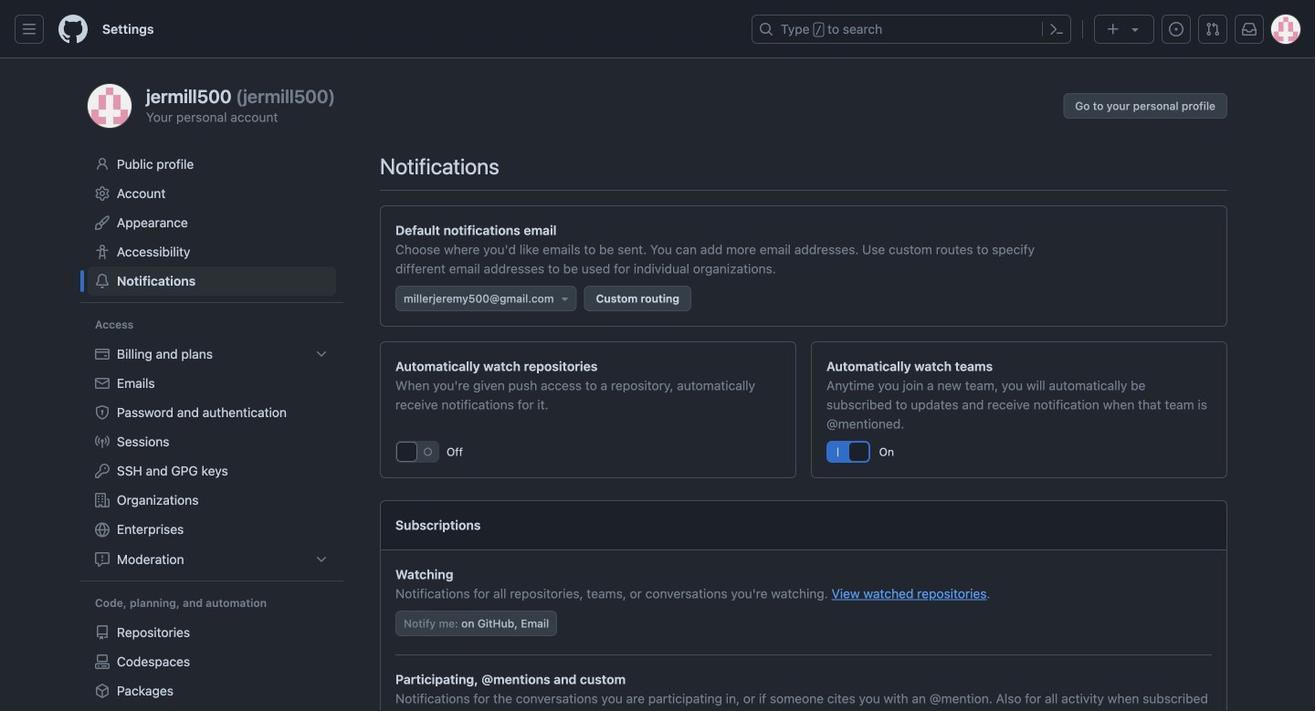 Task type: describe. For each thing, give the bounding box(es) containing it.
0 horizontal spatial triangle down image
[[558, 291, 573, 306]]

notifications image
[[1243, 22, 1257, 37]]

globe image
[[95, 523, 110, 538]]

git pull request image
[[1206, 22, 1221, 37]]

@jermill500 image
[[88, 84, 132, 128]]

issue opened image
[[1170, 22, 1184, 37]]

key image
[[95, 464, 110, 479]]

command palette image
[[1050, 22, 1064, 37]]

gear image
[[95, 186, 110, 201]]

1 list from the top
[[88, 340, 336, 575]]

accessibility image
[[95, 245, 110, 259]]

person image
[[95, 157, 110, 172]]

0 vertical spatial triangle down image
[[1128, 22, 1143, 37]]

mail image
[[95, 376, 110, 391]]

package image
[[95, 684, 110, 699]]



Task type: vqa. For each thing, say whether or not it's contained in the screenshot.
the bottommost list
yes



Task type: locate. For each thing, give the bounding box(es) containing it.
paintbrush image
[[95, 216, 110, 230]]

plus image
[[1107, 22, 1121, 37]]

codespaces image
[[95, 655, 110, 670]]

1 vertical spatial list
[[88, 619, 336, 712]]

organization image
[[95, 493, 110, 508]]

list
[[88, 340, 336, 575], [88, 619, 336, 712]]

triangle down image
[[1128, 22, 1143, 37], [558, 291, 573, 306]]

repo image
[[95, 626, 110, 640]]

bell image
[[95, 274, 110, 289]]

1 horizontal spatial triangle down image
[[1128, 22, 1143, 37]]

2 list from the top
[[88, 619, 336, 712]]

0 vertical spatial list
[[88, 340, 336, 575]]

1 vertical spatial triangle down image
[[558, 291, 573, 306]]

homepage image
[[58, 15, 88, 44]]

broadcast image
[[95, 435, 110, 450]]

shield lock image
[[95, 406, 110, 420]]



